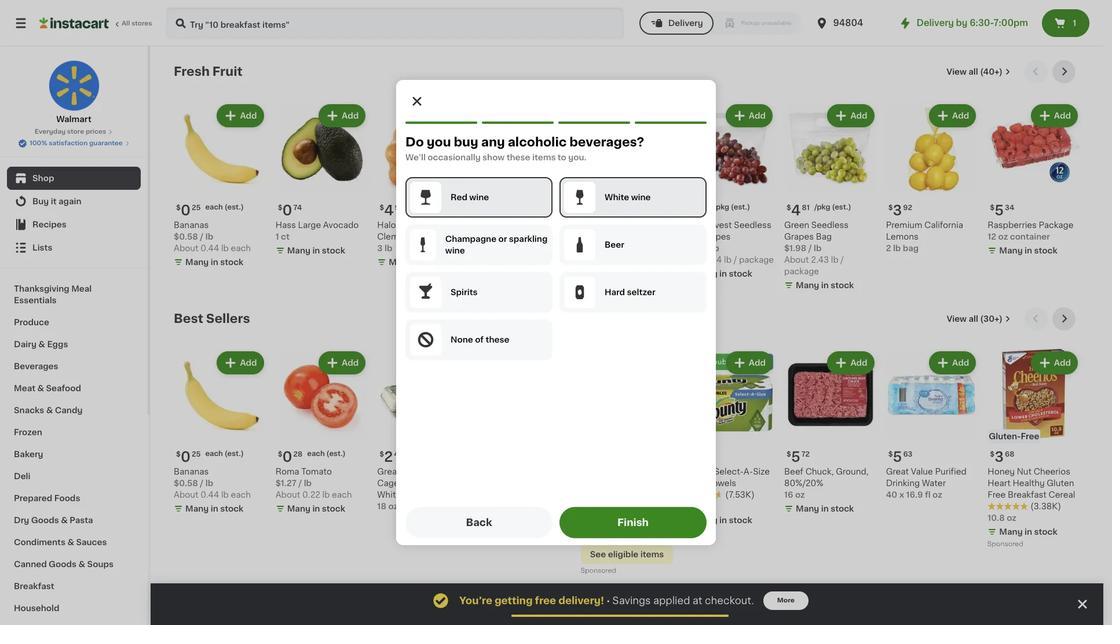 Task type: locate. For each thing, give the bounding box(es) containing it.
16 left or
[[479, 233, 488, 241]]

seedless down $5.23 per package (estimated) element
[[734, 221, 771, 229]]

0 vertical spatial items
[[532, 154, 556, 162]]

0 horizontal spatial 2
[[384, 451, 393, 464]]

0 horizontal spatial breakfast
[[14, 583, 54, 591]]

many in stock inside many in stock button
[[491, 505, 549, 513]]

3 inside 'halos california clementines 3 lb'
[[377, 244, 383, 252]]

4 left "81"
[[791, 204, 801, 217]]

each (est.) for $ 0 28
[[307, 451, 346, 458]]

free down heart on the right bottom
[[988, 491, 1006, 500]]

1 horizontal spatial red
[[683, 233, 699, 241]]

oz right fl
[[933, 491, 942, 500]]

94804 button
[[815, 7, 884, 39]]

0 horizontal spatial large
[[298, 221, 321, 229]]

items down alcoholic at the top of the page
[[532, 154, 556, 162]]

1 vertical spatial items
[[640, 551, 664, 559]]

canned goods & soups link
[[7, 554, 141, 576]]

items right eligible
[[640, 551, 664, 559]]

2 all from the top
[[969, 315, 978, 323]]

many inside product group
[[592, 531, 616, 539]]

1 vertical spatial bananas
[[174, 468, 209, 476]]

1 bananas from the top
[[174, 221, 209, 229]]

2 horizontal spatial 1
[[1073, 19, 1076, 27]]

2 4 from the left
[[384, 204, 394, 217]]

instacart logo image
[[39, 16, 109, 30]]

value left grade
[[402, 468, 424, 476]]

1 horizontal spatial grapes
[[784, 233, 814, 241]]

grapes down green on the top
[[784, 233, 814, 241]]

0 vertical spatial sponsored badge image
[[479, 518, 514, 525]]

0 vertical spatial white
[[605, 193, 629, 202]]

$ inside $ 0 28
[[278, 451, 282, 458]]

0 horizontal spatial x
[[588, 517, 593, 525]]

(est.) for $ 0 25
[[225, 451, 244, 458]]

1 $0.58 from the top
[[174, 233, 198, 241]]

100%
[[30, 140, 47, 147]]

items
[[532, 154, 556, 162], [640, 551, 664, 559]]

1 vertical spatial 0.44
[[201, 491, 219, 500]]

2 strawberries 16 oz container
[[479, 204, 543, 241]]

item carousel region
[[174, 60, 1080, 298], [174, 307, 1080, 582]]

each (est.) up tomato
[[307, 451, 346, 458]]

4 for $ 4 81
[[791, 204, 801, 217]]

/ inside roma tomato $1.27 / lb about 0.22 lb each
[[298, 480, 302, 488]]

2 bananas from the top
[[174, 468, 209, 476]]

3 down halos
[[377, 244, 383, 252]]

deli
[[14, 473, 30, 481]]

sponsored badge image
[[479, 518, 514, 525], [988, 542, 1023, 548], [581, 568, 616, 575]]

red down occasionally
[[451, 193, 467, 202]]

prepared foods
[[14, 495, 80, 503]]

bounty
[[683, 468, 712, 476]]

bananas for 2
[[174, 468, 209, 476]]

1 vertical spatial 16
[[784, 491, 793, 500]]

2 horizontal spatial 2
[[886, 244, 891, 252]]

many down hass large avocado 1 ct
[[287, 247, 310, 255]]

wine for red wine
[[469, 193, 489, 202]]

1 /pkg (est.) from the left
[[814, 204, 851, 211]]

beef
[[784, 468, 804, 476]]

hard seltzer
[[605, 288, 656, 297]]

0 horizontal spatial ct
[[281, 233, 290, 241]]

1 vertical spatial x
[[588, 517, 593, 525]]

1 horizontal spatial x
[[899, 491, 904, 500]]

water
[[922, 480, 946, 488]]

california inside 'halos california clementines 3 lb'
[[403, 221, 441, 229]]

$0.25 each (estimated) element for 4
[[174, 199, 266, 219]]

$ inside $ 0 25
[[176, 451, 181, 458]]

stock
[[322, 247, 345, 255], [627, 247, 651, 255], [1034, 247, 1058, 255], [220, 258, 244, 266], [424, 258, 447, 266], [729, 270, 752, 278], [831, 281, 854, 289], [220, 505, 244, 513], [525, 505, 549, 513], [831, 505, 854, 513], [322, 505, 345, 513], [729, 517, 752, 525], [1034, 528, 1058, 537], [627, 531, 651, 539]]

large down 74
[[298, 221, 321, 229]]

& left candy
[[46, 407, 53, 415]]

$ 0 25
[[176, 451, 201, 464]]

2 bananas $0.58 / lb about 0.44 lb each from the top
[[174, 468, 251, 500]]

large inside hass large avocado 1 ct
[[298, 221, 321, 229]]

about inside sun harvest seedless red grapes $2.18 / lb about 2.4 lb / package
[[683, 256, 707, 264]]

view
[[947, 68, 967, 76], [947, 315, 967, 323]]

about inside green seedless grapes bag $1.98 / lb about 2.43 lb / package
[[784, 256, 809, 264]]

2 vertical spatial 3
[[995, 451, 1004, 464]]

1 horizontal spatial breakfast
[[1008, 491, 1047, 500]]

fresh
[[174, 65, 210, 78]]

sellers
[[206, 313, 250, 325]]

1 grapes from the left
[[784, 233, 814, 241]]

each (est.) inside $0.25 each (estimated) element
[[205, 451, 244, 458]]

3 left 92
[[893, 204, 902, 217]]

dry
[[14, 517, 29, 525]]

& left soups
[[79, 561, 85, 569]]

free right cage
[[401, 480, 419, 488]]

$ 0 33
[[583, 204, 608, 217]]

1 vertical spatial these
[[486, 336, 509, 344]]

0 vertical spatial large
[[298, 221, 321, 229]]

2 $0.58 from the top
[[174, 480, 198, 488]]

2 vertical spatial sponsored badge image
[[581, 568, 616, 575]]

1 $0.25 each (estimated) element from the top
[[174, 199, 266, 219]]

2 up strawberries on the left top of the page
[[486, 204, 495, 217]]

grapes inside green seedless grapes bag $1.98 / lb about 2.43 lb / package
[[784, 233, 814, 241]]

0 vertical spatial bananas
[[174, 221, 209, 229]]

1 all from the top
[[969, 68, 978, 76]]

value inside great value purified drinking water 40 x 16.9 fl oz
[[911, 468, 933, 476]]

1 horizontal spatial large
[[421, 480, 444, 488]]

0 vertical spatial 0.44
[[201, 244, 219, 252]]

1 view from the top
[[947, 68, 967, 76]]

2 25 from the top
[[192, 451, 201, 458]]

1 horizontal spatial /pkg
[[814, 204, 830, 211]]

seedless inside sun harvest seedless red grapes $2.18 / lb about 2.4 lb / package
[[734, 221, 771, 229]]

all left (30+)
[[969, 315, 978, 323]]

$ 2 42
[[380, 451, 403, 464]]

great
[[377, 468, 400, 476], [886, 468, 909, 476]]

main content containing 0
[[151, 46, 1103, 626]]

0 vertical spatial free
[[1021, 433, 1039, 441]]

many up back
[[491, 505, 514, 513]]

1 vertical spatial $0.25 each (estimated) element
[[174, 446, 266, 466]]

$ inside $ 2 42
[[380, 451, 384, 458]]

2 grapes from the left
[[701, 233, 731, 241]]

(est.) inside $ 0 25 each (est.)
[[225, 204, 244, 211]]

1.48
[[595, 517, 612, 525]]

$ for $ 0 33
[[583, 204, 588, 211]]

about down $1.27
[[276, 491, 300, 500]]

bananas down $ 0 25 each (est.)
[[174, 221, 209, 229]]

view all (40+) button
[[942, 60, 1015, 83]]

free inside honey nut cheerios heart healthy gluten free breakfast cereal
[[988, 491, 1006, 500]]

/pkg (est.) up harvest
[[713, 204, 750, 211]]

$ inside $ 5 34
[[990, 204, 995, 211]]

0 vertical spatial 3
[[893, 204, 902, 217]]

0 horizontal spatial 42
[[394, 451, 403, 458]]

(3.38k)
[[1031, 503, 1061, 511]]

1 horizontal spatial items
[[640, 551, 664, 559]]

0 vertical spatial package
[[739, 256, 774, 264]]

getting
[[495, 597, 533, 606]]

0 vertical spatial 42
[[603, 221, 613, 229]]

1 horizontal spatial free
[[988, 491, 1006, 500]]

1 horizontal spatial seedless
[[811, 221, 849, 229]]

meat & seafood link
[[7, 378, 141, 400]]

/pkg
[[814, 204, 830, 211], [713, 204, 729, 211]]

0 horizontal spatial wine
[[445, 247, 465, 255]]

treatment tracker modal dialog
[[151, 584, 1103, 626]]

16 down 80%/20%
[[784, 491, 793, 500]]

$0.58 for 4
[[174, 233, 198, 241]]

/ right 2.4
[[734, 256, 737, 264]]

1 horizontal spatial each (est.)
[[307, 451, 346, 458]]

white inside the 'great value grade aa cage free large white eggs 18 oz'
[[377, 491, 401, 500]]

dairy
[[14, 341, 36, 349]]

1 vertical spatial large
[[421, 480, 444, 488]]

$ for $ 5 63
[[888, 451, 893, 458]]

breakfast down healthy
[[1008, 491, 1047, 500]]

sponsored badge image for many in stock
[[479, 518, 514, 525]]

0 horizontal spatial red
[[451, 193, 467, 202]]

oz down strawberries on the left top of the page
[[490, 233, 500, 241]]

/ right $1.27
[[298, 480, 302, 488]]

2 california from the left
[[924, 221, 963, 229]]

package inside sun harvest seedless red grapes $2.18 / lb about 2.4 lb / package
[[739, 256, 774, 264]]

0 vertical spatial 2
[[486, 204, 495, 217]]

4
[[791, 204, 801, 217], [384, 204, 394, 217]]

recipes link
[[7, 213, 141, 236]]

these down alcoholic at the top of the page
[[507, 154, 530, 162]]

free inside the 'great value grade aa cage free large white eggs 18 oz'
[[401, 480, 419, 488]]

bananas $0.58 / lb about 0.44 lb each down $ 0 25 each (est.)
[[174, 221, 251, 252]]

42 right the lime
[[603, 221, 613, 229]]

x inside great value purified drinking water 40 x 16.9 fl oz
[[899, 491, 904, 500]]

value up water
[[911, 468, 933, 476]]

1 horizontal spatial 12
[[988, 233, 996, 241]]

0 horizontal spatial value
[[402, 468, 424, 476]]

0 horizontal spatial sponsored badge image
[[479, 518, 514, 525]]

stock inside button
[[525, 505, 549, 513]]

tomato
[[301, 468, 332, 476]]

1 horizontal spatial /pkg (est.)
[[814, 204, 851, 211]]

0 horizontal spatial free
[[401, 480, 419, 488]]

2 view from the top
[[947, 315, 967, 323]]

all for 5
[[969, 68, 978, 76]]

2 each (est.) from the left
[[307, 451, 346, 458]]

1 /pkg from the left
[[814, 204, 830, 211]]

$ inside $ 3 92
[[888, 204, 893, 211]]

oz inside 2 strawberries 16 oz container
[[490, 233, 500, 241]]

eggs down $ 2 42
[[403, 491, 423, 500]]

$ inside $ 0 74
[[278, 204, 282, 211]]

0 vertical spatial ct
[[281, 233, 290, 241]]

1 each (est.) from the left
[[205, 451, 244, 458]]

free up nut
[[1021, 433, 1039, 441]]

16.9
[[906, 491, 923, 500]]

wine for white wine
[[631, 193, 651, 202]]

(est.) right "81"
[[832, 204, 851, 211]]

view left (40+)
[[947, 68, 967, 76]]

oz right 18
[[388, 503, 398, 511]]

$ inside $ 5 72
[[787, 451, 791, 458]]

add
[[240, 112, 257, 120], [342, 112, 359, 120], [545, 112, 562, 120], [749, 112, 766, 120], [851, 112, 868, 120], [952, 112, 969, 120], [1054, 112, 1071, 120], [240, 359, 257, 367], [342, 359, 359, 367], [444, 359, 461, 367], [545, 359, 562, 367], [749, 359, 766, 367], [851, 359, 868, 367], [952, 359, 969, 367], [1054, 359, 1071, 367]]

$ 0 25 each (est.)
[[176, 204, 244, 217]]

do you buy any alcoholic beverages? we'll occasionally show these items to you.
[[405, 136, 644, 162]]

eggs inside the 'great value grade aa cage free large white eggs 18 oz'
[[403, 491, 423, 500]]

1 vertical spatial goods
[[49, 561, 77, 569]]

2 seedless from the left
[[734, 221, 771, 229]]

x right 8
[[588, 517, 593, 525]]

2 $0.25 each (estimated) element from the top
[[174, 446, 266, 466]]

1 vertical spatial bananas $0.58 / lb about 0.44 lb each
[[174, 468, 251, 500]]

each (est.) inside $0.28 each (estimated) element
[[307, 451, 346, 458]]

1 25 from the top
[[192, 204, 201, 211]]

buy
[[454, 136, 478, 148]]

oz down 'raspberries'
[[998, 233, 1008, 241]]

0 vertical spatial eggs
[[47, 341, 68, 349]]

raspberries package 12 oz container
[[988, 221, 1074, 241]]

0.44 down $ 0 25
[[201, 491, 219, 500]]

1 horizontal spatial sponsored badge image
[[581, 568, 616, 575]]

0 vertical spatial all
[[969, 68, 978, 76]]

/pkg (est.) for 4
[[814, 204, 851, 211]]

package
[[739, 256, 774, 264], [784, 267, 819, 276]]

california up clementines
[[403, 221, 441, 229]]

0.44 down $ 0 25 each (est.)
[[201, 244, 219, 252]]

1 great from the left
[[377, 468, 400, 476]]

harvest
[[700, 221, 732, 229]]

red down 'sun' on the right
[[683, 233, 699, 241]]

2 value from the left
[[911, 468, 933, 476]]

oz down 80%/20%
[[795, 491, 805, 500]]

value inside the 'great value grade aa cage free large white eggs 18 oz'
[[402, 468, 424, 476]]

$ for $ 4 81
[[787, 204, 791, 211]]

about down $1.98
[[784, 256, 809, 264]]

california inside premium california lemons 2 lb bag
[[924, 221, 963, 229]]

2 great from the left
[[886, 468, 909, 476]]

$ for $ 5 72
[[787, 451, 791, 458]]

$ for $ 5 34
[[990, 204, 995, 211]]

1 horizontal spatial eggs
[[403, 491, 423, 500]]

5 for $ 5 72
[[791, 451, 800, 464]]

/pkg inside the $4.81 per package (estimated) element
[[814, 204, 830, 211]]

25 inside $ 0 25
[[192, 451, 201, 458]]

18
[[377, 503, 386, 511]]

ct down hass
[[281, 233, 290, 241]]

many down 2.4
[[694, 270, 718, 278]]

1 vertical spatial 42
[[394, 451, 403, 458]]

container
[[502, 233, 543, 241]]

these right of at the bottom left of the page
[[486, 336, 509, 344]]

2 horizontal spatial free
[[1021, 433, 1039, 441]]

4 left 97
[[384, 204, 394, 217]]

you're getting free delivery!
[[459, 597, 604, 606]]

$ for $ 3 92
[[888, 204, 893, 211]]

$ inside $ 5 63
[[888, 451, 893, 458]]

oz right the 10.8
[[1007, 515, 1017, 523]]

condiments & sauces
[[14, 539, 107, 547]]

1 horizontal spatial 1
[[581, 233, 584, 241]]

1 vertical spatial package
[[784, 267, 819, 276]]

you.
[[568, 154, 587, 162]]

occasionally
[[428, 154, 481, 162]]

$ for $ 0 28
[[278, 451, 282, 458]]

it
[[51, 198, 57, 206]]

all left (40+)
[[969, 68, 978, 76]]

1 inside lime 42 1 each
[[581, 233, 584, 241]]

1 vertical spatial red
[[683, 233, 699, 241]]

(est.) up harvest
[[731, 204, 750, 211]]

(est.) for $ 4 81
[[832, 204, 851, 211]]

ct down paper
[[693, 503, 702, 511]]

3 left 68
[[995, 451, 1004, 464]]

0 horizontal spatial white
[[377, 491, 401, 500]]

2 /pkg from the left
[[713, 204, 729, 211]]

/pkg right 23
[[713, 204, 729, 211]]

breakfast inside honey nut cheerios heart healthy gluten free breakfast cereal
[[1008, 491, 1047, 500]]

25 for $ 0 25
[[192, 451, 201, 458]]

1 inside button
[[1073, 19, 1076, 27]]

1 0.44 from the top
[[201, 244, 219, 252]]

0 vertical spatial $0.25 each (estimated) element
[[174, 199, 266, 219]]

$ inside $ 0 25 each (est.)
[[176, 204, 181, 211]]

hard
[[605, 288, 625, 297]]

sun harvest seedless red grapes $2.18 / lb about 2.4 lb / package
[[683, 221, 774, 264]]

$4.81 per package (estimated) element
[[784, 199, 877, 219]]

red
[[451, 193, 467, 202], [683, 233, 699, 241]]

0 horizontal spatial 1
[[276, 233, 279, 241]]

1 vertical spatial view
[[947, 315, 967, 323]]

(est.) for $ 0 28
[[326, 451, 346, 458]]

2 horizontal spatial sponsored badge image
[[988, 542, 1023, 548]]

2
[[486, 204, 495, 217], [886, 244, 891, 252], [384, 451, 393, 464]]

5 left 23
[[689, 204, 699, 217]]

large down grade
[[421, 480, 444, 488]]

$ inside $ 3 68
[[990, 451, 995, 458]]

0 horizontal spatial great
[[377, 468, 400, 476]]

package inside green seedless grapes bag $1.98 / lb about 2.43 lb / package
[[784, 267, 819, 276]]

1 value from the left
[[402, 468, 424, 476]]

x
[[899, 491, 904, 500], [588, 517, 593, 525]]

goods for dry
[[31, 517, 59, 525]]

great inside the 'great value grade aa cage free large white eggs 18 oz'
[[377, 468, 400, 476]]

thanksgiving meal essentials link
[[7, 278, 141, 312]]

5 left 63 on the right of page
[[893, 451, 902, 464]]

wine
[[469, 193, 489, 202], [631, 193, 651, 202], [445, 247, 465, 255]]

1 vertical spatial white
[[377, 491, 401, 500]]

0 horizontal spatial california
[[403, 221, 441, 229]]

1 vertical spatial all
[[969, 315, 978, 323]]

2 vertical spatial free
[[988, 491, 1006, 500]]

$ for $ 3 68
[[990, 451, 995, 458]]

oz inside raspberries package 12 oz container
[[998, 233, 1008, 241]]

$ inside $ 4 81
[[787, 204, 791, 211]]

1 vertical spatial sponsored badge image
[[988, 542, 1023, 548]]

& left sauces
[[67, 539, 74, 547]]

1 inside hass large avocado 1 ct
[[276, 233, 279, 241]]

1 bananas $0.58 / lb about 0.44 lb each from the top
[[174, 221, 251, 252]]

/pkg (est.) for 23
[[713, 204, 750, 211]]

healthy
[[1013, 480, 1045, 488]]

/pkg (est.) inside $5.23 per package (estimated) element
[[713, 204, 750, 211]]

(est.)
[[225, 204, 244, 211], [832, 204, 851, 211], [731, 204, 750, 211], [225, 451, 244, 458], [326, 451, 346, 458]]

$0.28 each (estimated) element
[[276, 446, 368, 466]]

& right the dairy
[[38, 341, 45, 349]]

8
[[581, 517, 586, 525]]

many down 1.48
[[592, 531, 616, 539]]

1 horizontal spatial 3
[[893, 204, 902, 217]]

25 inside $ 0 25 each (est.)
[[192, 204, 201, 211]]

walmart
[[56, 115, 91, 123]]

seedless up bag at top right
[[811, 221, 849, 229]]

checkout.
[[705, 597, 754, 606]]

$ 3 92
[[888, 204, 912, 217]]

dry goods & pasta link
[[7, 510, 141, 532]]

0 vertical spatial goods
[[31, 517, 59, 525]]

each inside roma tomato $1.27 / lb about 0.22 lb each
[[332, 491, 352, 500]]

42 up cage
[[394, 451, 403, 458]]

0 vertical spatial 25
[[192, 204, 201, 211]]

1 vertical spatial 12
[[683, 503, 691, 511]]

& for meat
[[37, 385, 44, 393]]

42 inside lime 42 1 each
[[603, 221, 613, 229]]

2.43
[[811, 256, 829, 264]]

bananas $0.58 / lb about 0.44 lb each down $ 0 25
[[174, 468, 251, 500]]

great inside great value purified drinking water 40 x 16.9 fl oz
[[886, 468, 909, 476]]

meat
[[14, 385, 35, 393]]

0 horizontal spatial eggs
[[47, 341, 68, 349]]

0 horizontal spatial /pkg (est.)
[[713, 204, 750, 211]]

grapes
[[784, 233, 814, 241], [701, 233, 731, 241]]

1 horizontal spatial wine
[[469, 193, 489, 202]]

product group
[[174, 102, 266, 270], [276, 102, 368, 259], [377, 102, 470, 270], [479, 102, 572, 243], [581, 102, 673, 259], [683, 102, 775, 282], [784, 102, 877, 293], [886, 102, 979, 254], [988, 102, 1080, 259], [174, 349, 266, 517], [276, 349, 368, 517], [377, 349, 470, 513], [479, 349, 572, 528], [581, 349, 673, 578], [683, 349, 775, 529], [784, 349, 877, 517], [886, 349, 979, 501], [988, 349, 1080, 551]]

many down the 2.43
[[796, 281, 819, 289]]

aa
[[454, 468, 464, 476]]

each (est.) right $ 0 25
[[205, 451, 244, 458]]

(est.) up tomato
[[326, 451, 346, 458]]

grapes down harvest
[[701, 233, 731, 241]]

0 vertical spatial view
[[947, 68, 967, 76]]

view all (40+)
[[947, 68, 1003, 76]]

& right meat at the left bottom
[[37, 385, 44, 393]]

(est.) inside $0.28 each (estimated) element
[[326, 451, 346, 458]]

(40+)
[[980, 68, 1003, 76]]

eggs down produce link
[[47, 341, 68, 349]]

california for halos california clementines 3 lb
[[403, 221, 441, 229]]

delivery inside button
[[668, 19, 703, 27]]

12 ct
[[683, 503, 702, 511]]

main content
[[151, 46, 1103, 626]]

candy
[[55, 407, 83, 415]]

0 horizontal spatial seedless
[[734, 221, 771, 229]]

premium
[[886, 221, 922, 229]]

white up "33"
[[605, 193, 629, 202]]

lemons
[[886, 233, 919, 241]]

1 horizontal spatial california
[[924, 221, 963, 229]]

/pkg inside $5.23 per package (estimated) element
[[713, 204, 729, 211]]

2 /pkg (est.) from the left
[[713, 204, 750, 211]]

& left pasta at left
[[61, 517, 68, 525]]

breakfast up household
[[14, 583, 54, 591]]

grapes inside sun harvest seedless red grapes $2.18 / lb about 2.4 lb / package
[[701, 233, 731, 241]]

champagne
[[445, 235, 496, 243]]

$0.25 each (estimated) element
[[174, 199, 266, 219], [174, 446, 266, 466]]

many down clementines
[[389, 258, 412, 266]]

33
[[599, 204, 608, 211]]

$ inside $ 0 33
[[583, 204, 588, 211]]

1 horizontal spatial 2
[[486, 204, 495, 217]]

in inside button
[[516, 505, 524, 513]]

many down "container"
[[999, 247, 1023, 255]]

show
[[483, 154, 505, 162]]

5 for $ 5 34
[[995, 204, 1004, 217]]

x right 40
[[899, 491, 904, 500]]

$0.58 down $ 0 25
[[174, 480, 198, 488]]

1 vertical spatial free
[[401, 480, 419, 488]]

finish
[[618, 518, 649, 528]]

goods down the prepared foods
[[31, 517, 59, 525]]

great for 5
[[886, 468, 909, 476]]

0 inside $0.28 each (estimated) element
[[282, 451, 292, 464]]

0.44 for 2
[[201, 491, 219, 500]]

$2.18
[[683, 244, 704, 252]]

best
[[174, 313, 203, 325]]

1 4 from the left
[[791, 204, 801, 217]]

1 horizontal spatial package
[[784, 267, 819, 276]]

lb
[[205, 233, 213, 241], [221, 244, 229, 252], [814, 244, 822, 252], [385, 244, 392, 252], [711, 244, 719, 252], [893, 244, 901, 252], [831, 256, 839, 264], [724, 256, 732, 264], [205, 480, 213, 488], [304, 480, 312, 488], [221, 491, 229, 500], [322, 491, 330, 500]]

package right 2.4
[[739, 256, 774, 264]]

/ down $ 0 25 each (est.)
[[200, 233, 204, 241]]

1 item carousel region from the top
[[174, 60, 1080, 298]]

/pkg (est.) inside the $4.81 per package (estimated) element
[[814, 204, 851, 211]]

1 vertical spatial eggs
[[403, 491, 423, 500]]

0 vertical spatial $0.58
[[174, 233, 198, 241]]

package down the 2.43
[[784, 267, 819, 276]]

/pkg right "81"
[[814, 204, 830, 211]]

& for condiments
[[67, 539, 74, 547]]

None search field
[[166, 7, 624, 39]]

1 vertical spatial breakfast
[[14, 583, 54, 591]]

sparkling
[[509, 235, 548, 243]]

1 vertical spatial 2
[[886, 244, 891, 252]]

5 left 34
[[995, 204, 1004, 217]]

0 vertical spatial 12
[[988, 233, 996, 241]]

12 down 'raspberries'
[[988, 233, 996, 241]]

red inside add your shopping preferences element
[[451, 193, 467, 202]]

2 0.44 from the top
[[201, 491, 219, 500]]

(est.) inside the $4.81 per package (estimated) element
[[832, 204, 851, 211]]

1 horizontal spatial ct
[[693, 503, 702, 511]]

0 vertical spatial bananas $0.58 / lb about 0.44 lb each
[[174, 221, 251, 252]]

1 horizontal spatial 4
[[791, 204, 801, 217]]

/ down $ 0 25
[[200, 480, 204, 488]]

a-
[[744, 468, 753, 476]]

0 horizontal spatial /pkg
[[713, 204, 729, 211]]

produce
[[14, 319, 49, 327]]

(est.) right $ 0 25
[[225, 451, 244, 458]]

bananas for 4
[[174, 221, 209, 229]]

1 horizontal spatial delivery
[[917, 19, 954, 27]]

1 vertical spatial $0.58
[[174, 480, 198, 488]]

none
[[451, 336, 473, 344]]

champagne or sparkling wine
[[445, 235, 548, 255]]

$ inside the $ 4 97
[[380, 204, 384, 211]]

bananas down $ 0 25
[[174, 468, 209, 476]]

0 horizontal spatial 16
[[479, 233, 488, 241]]

0 horizontal spatial 3
[[377, 244, 383, 252]]

1 california from the left
[[403, 221, 441, 229]]

1 vertical spatial item carousel region
[[174, 307, 1080, 582]]

2 horizontal spatial 3
[[995, 451, 1004, 464]]

view left (30+)
[[947, 315, 967, 323]]

1 seedless from the left
[[811, 221, 849, 229]]

canned goods & soups
[[14, 561, 114, 569]]

white down cage
[[377, 491, 401, 500]]

1 horizontal spatial great
[[886, 468, 909, 476]]



Task type: describe. For each thing, give the bounding box(es) containing it.
view for 5
[[947, 68, 967, 76]]

/ up 2.4
[[706, 244, 709, 252]]

large inside the 'great value grade aa cage free large white eggs 18 oz'
[[421, 480, 444, 488]]

oz inside great value purified drinking water 40 x 16.9 fl oz
[[933, 491, 942, 500]]

essentials
[[14, 297, 57, 305]]

0.44 for 4
[[201, 244, 219, 252]]

2 item carousel region from the top
[[174, 307, 1080, 582]]

bananas $0.58 / lb about 0.44 lb each for 2
[[174, 468, 251, 500]]

everyday store prices link
[[35, 127, 113, 137]]

beef chuck, ground, 80%/20% 16 oz
[[784, 468, 869, 500]]

(30+)
[[980, 315, 1003, 323]]

red inside sun harvest seedless red grapes $2.18 / lb about 2.4 lb / package
[[683, 233, 699, 241]]

thanksgiving meal essentials
[[14, 285, 92, 305]]

$ for $ 0 74
[[278, 204, 282, 211]]

ground,
[[836, 468, 869, 476]]

97
[[395, 204, 404, 211]]

ct inside hass large avocado 1 ct
[[281, 233, 290, 241]]

strawberries
[[479, 221, 530, 229]]

all for 3
[[969, 315, 978, 323]]

many down lime 42 1 each
[[592, 247, 616, 255]]

• savings applied at checkout.
[[606, 597, 754, 606]]

wine inside champagne or sparkling wine
[[445, 247, 465, 255]]

items inside 'do you buy any alcoholic beverages? we'll occasionally show these items to you.'
[[532, 154, 556, 162]]

container
[[1010, 233, 1050, 241]]

see
[[590, 551, 606, 559]]

$ 0 28
[[278, 451, 303, 464]]

value for 5
[[911, 468, 933, 476]]

seedless inside green seedless grapes bag $1.98 / lb about 2.43 lb / package
[[811, 221, 849, 229]]

white inside add your shopping preferences element
[[605, 193, 629, 202]]

92
[[903, 204, 912, 211]]

items inside see eligible items button
[[640, 551, 664, 559]]

0 for $ 0 74
[[282, 204, 292, 217]]

snacks & candy link
[[7, 400, 141, 422]]

63
[[903, 451, 913, 458]]

value for 2
[[402, 468, 424, 476]]

(7.53k)
[[725, 491, 755, 500]]

$ for $ 2 42
[[380, 451, 384, 458]]

& for dairy
[[38, 341, 45, 349]]

paper
[[683, 480, 706, 488]]

free
[[535, 597, 556, 606]]

many down $ 0 25
[[185, 505, 209, 513]]

in inside product group
[[618, 531, 625, 539]]

about down $ 0 25
[[174, 491, 199, 500]]

great value grade aa cage free large white eggs 18 oz
[[377, 468, 464, 511]]

back button
[[405, 507, 553, 539]]

16 inside 2 strawberries 16 oz container
[[479, 233, 488, 241]]

34
[[1005, 204, 1014, 211]]

$ for $ 0 25 each (est.)
[[176, 204, 181, 211]]

beverages?
[[570, 136, 644, 148]]

each inside $ 0 25 each (est.)
[[205, 204, 223, 211]]

lime 42 1 each
[[581, 221, 613, 241]]

honey nut cheerios heart healthy gluten free breakfast cereal
[[988, 468, 1075, 500]]

prepared foods link
[[7, 488, 141, 510]]

roma
[[276, 468, 299, 476]]

walmart logo image
[[48, 60, 99, 111]]

cereal
[[1049, 491, 1075, 500]]

white wine
[[605, 193, 651, 202]]

& for snacks
[[46, 407, 53, 415]]

seltzer
[[627, 288, 656, 297]]

0 for $ 0 25 each (est.)
[[181, 204, 191, 217]]

lists
[[32, 244, 52, 252]]

lime
[[581, 221, 601, 229]]

dry goods & pasta
[[14, 517, 93, 525]]

lb inside premium california lemons 2 lb bag
[[893, 244, 901, 252]]

/ right $1.98
[[808, 244, 812, 252]]

$5.23 per package (estimated) element
[[683, 199, 775, 219]]

sauces
[[76, 539, 107, 547]]

delivery for delivery
[[668, 19, 703, 27]]

pasta
[[70, 517, 93, 525]]

many down 0.22
[[287, 505, 310, 513]]

sponsored badge image for honey nut cheerios heart healthy gluten free breakfast cereal
[[988, 542, 1023, 548]]

28
[[293, 451, 303, 458]]

$0.58 for 2
[[174, 480, 198, 488]]

at
[[693, 597, 702, 606]]

eligible
[[608, 551, 639, 559]]

by
[[956, 19, 968, 27]]

great value purified drinking water 40 x 16.9 fl oz
[[886, 468, 967, 500]]

spirits
[[451, 288, 478, 297]]

/ right the 2.43
[[841, 256, 844, 264]]

each inside lime 42 1 each
[[586, 233, 607, 241]]

all stores link
[[39, 7, 153, 39]]

to
[[558, 154, 566, 162]]

goods for canned
[[49, 561, 77, 569]]

service type group
[[639, 12, 801, 35]]

guarantee
[[89, 140, 123, 147]]

$ for $ 4 97
[[380, 204, 384, 211]]

breakfast inside breakfast "link"
[[14, 583, 54, 591]]

many down 10.8 oz
[[999, 528, 1023, 537]]

purified
[[935, 468, 967, 476]]

more button
[[763, 592, 809, 611]]

$ 5 34
[[990, 204, 1014, 217]]

25 for $ 0 25 each (est.)
[[192, 204, 201, 211]]

3 for $ 3 68
[[995, 451, 1004, 464]]

sun
[[683, 221, 698, 229]]

many down 12 ct
[[694, 517, 718, 525]]

product group containing ★★★★★
[[581, 349, 673, 578]]

many down 80%/20%
[[796, 505, 819, 513]]

view all (30+)
[[947, 315, 1003, 323]]

delivery!
[[558, 597, 604, 606]]

about down $ 0 25 each (est.)
[[174, 244, 199, 252]]

(est.) inside $5.23 per package (estimated) element
[[731, 204, 750, 211]]

$ 5 72
[[787, 451, 810, 464]]

great for 2
[[377, 468, 400, 476]]

about inside roma tomato $1.27 / lb about 0.22 lb each
[[276, 491, 300, 500]]

/pkg for 23
[[713, 204, 729, 211]]

100% satisfaction guarantee button
[[18, 137, 130, 148]]

100% satisfaction guarantee
[[30, 140, 123, 147]]

$ for $ 0 25
[[176, 451, 181, 458]]

oz inside beef chuck, ground, 80%/20% 16 oz
[[795, 491, 805, 500]]

roma tomato $1.27 / lb about 0.22 lb each
[[276, 468, 352, 500]]

0 horizontal spatial 12
[[683, 503, 691, 511]]

these inside 'do you buy any alcoholic beverages? we'll occasionally show these items to you.'
[[507, 154, 530, 162]]

$0.25 each (estimated) element for 2
[[174, 446, 266, 466]]

select-
[[714, 468, 744, 476]]

oz right 1.48
[[614, 517, 624, 525]]

0 for $ 0 28
[[282, 451, 292, 464]]

0 for $ 0 25
[[181, 451, 191, 464]]

16 inside beef chuck, ground, 80%/20% 16 oz
[[784, 491, 793, 500]]

2 inside 2 strawberries 16 oz container
[[486, 204, 495, 217]]

3 for $ 3 92
[[893, 204, 902, 217]]

breakfast link
[[7, 576, 141, 598]]

recipes
[[32, 221, 66, 229]]

oz inside the 'great value grade aa cage free large white eggs 18 oz'
[[388, 503, 398, 511]]

none of these
[[451, 336, 509, 344]]

frozen link
[[7, 422, 141, 444]]

many inside button
[[491, 505, 514, 513]]

bananas $0.58 / lb about 0.44 lb each for 4
[[174, 221, 251, 252]]

5 for $ 5 63
[[893, 451, 902, 464]]

2 vertical spatial 2
[[384, 451, 393, 464]]

package
[[1039, 221, 1074, 229]]

view for 3
[[947, 315, 967, 323]]

canned
[[14, 561, 47, 569]]

/pkg for 4
[[814, 204, 830, 211]]

many down $ 0 25 each (est.)
[[185, 258, 209, 266]]

12 inside raspberries package 12 oz container
[[988, 233, 996, 241]]

or
[[498, 235, 507, 243]]

add your shopping preferences element
[[396, 80, 716, 546]]

delivery for delivery by 6:30-7:00pm
[[917, 19, 954, 27]]

delivery button
[[639, 12, 714, 35]]

72
[[802, 451, 810, 458]]

each (est.) for $ 0 25
[[205, 451, 244, 458]]

size
[[753, 468, 770, 476]]

lb inside 'halos california clementines 3 lb'
[[385, 244, 392, 252]]

1 button
[[1042, 9, 1090, 37]]

42 inside $ 2 42
[[394, 451, 403, 458]]

hass
[[276, 221, 296, 229]]

2 inside premium california lemons 2 lb bag
[[886, 244, 891, 252]]

california for premium california lemons 2 lb bag
[[924, 221, 963, 229]]

10.8
[[988, 515, 1005, 523]]

1 vertical spatial ct
[[693, 503, 702, 511]]

7:00pm
[[994, 19, 1028, 27]]

nut
[[1017, 468, 1032, 476]]

bakery link
[[7, 444, 141, 466]]

of
[[475, 336, 484, 344]]

74
[[293, 204, 302, 211]]

shop
[[32, 174, 54, 182]]

2.4
[[709, 256, 722, 264]]

$ 3 68
[[990, 451, 1014, 464]]

4 for $ 4 97
[[384, 204, 394, 217]]

5 23
[[689, 204, 709, 217]]

chuck,
[[806, 468, 834, 476]]

household link
[[7, 598, 141, 620]]

foods
[[54, 495, 80, 503]]

$ 5 63
[[888, 451, 913, 464]]

meal
[[71, 285, 92, 293]]

0 for $ 0 33
[[588, 204, 598, 217]]



Task type: vqa. For each thing, say whether or not it's contained in the screenshot.
Vanilla
no



